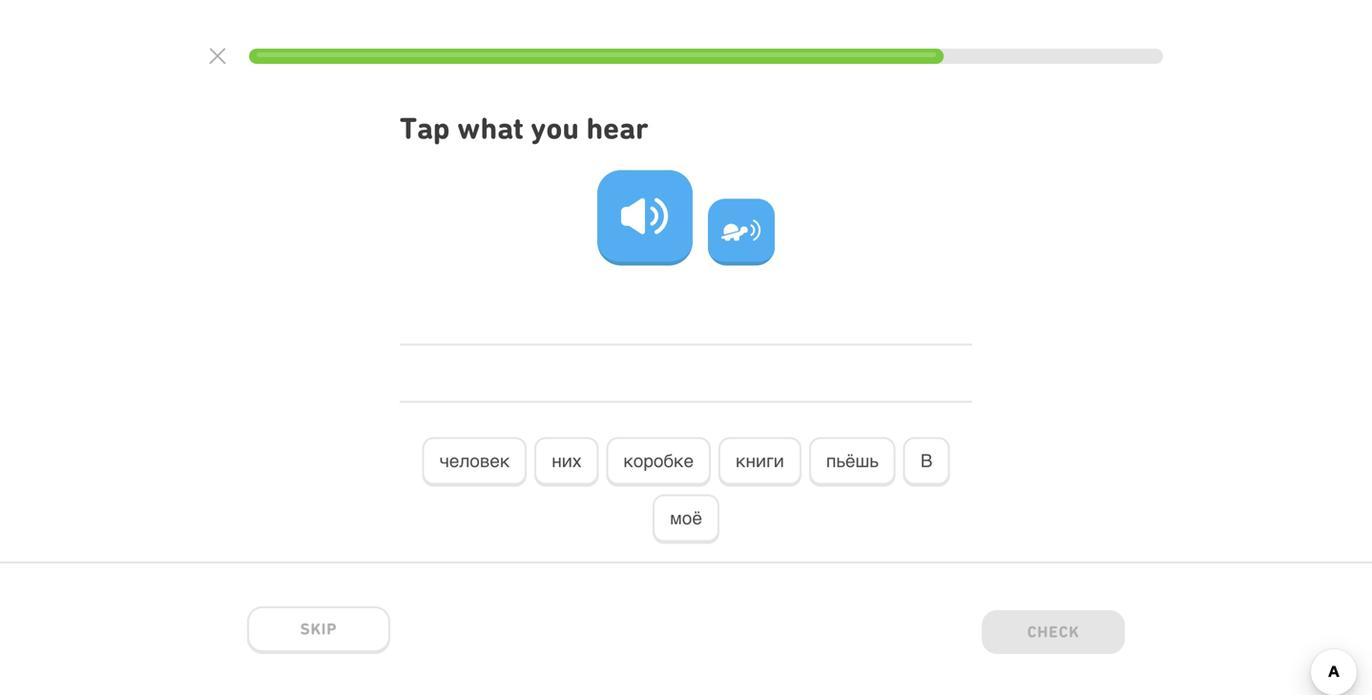 Task type: vqa. For each thing, say whether or not it's contained in the screenshot.
the Create related to Create a profile
no



Task type: locate. For each thing, give the bounding box(es) containing it.
progress bar
[[249, 49, 1164, 64]]

tap
[[400, 111, 450, 146]]

человек
[[440, 451, 510, 472]]

моё
[[670, 508, 703, 529]]

в
[[921, 451, 933, 472]]

них
[[552, 451, 582, 472]]

you
[[531, 111, 579, 146]]

них button
[[535, 438, 599, 487]]

пьёшь
[[827, 451, 879, 472]]

моё button
[[653, 495, 720, 545]]



Task type: describe. For each thing, give the bounding box(es) containing it.
hear
[[587, 111, 649, 146]]

книги
[[736, 451, 785, 472]]

в button
[[904, 438, 950, 487]]

skip button
[[247, 607, 390, 655]]

человек button
[[423, 438, 527, 487]]

коробке button
[[607, 438, 711, 487]]

what
[[457, 111, 524, 146]]

книги button
[[719, 438, 802, 487]]

tap what you hear
[[400, 111, 649, 146]]

skip
[[300, 620, 337, 639]]

пьёшь button
[[809, 438, 896, 487]]

коробке
[[624, 451, 694, 472]]

check
[[1028, 623, 1080, 642]]

check button
[[982, 611, 1126, 659]]



